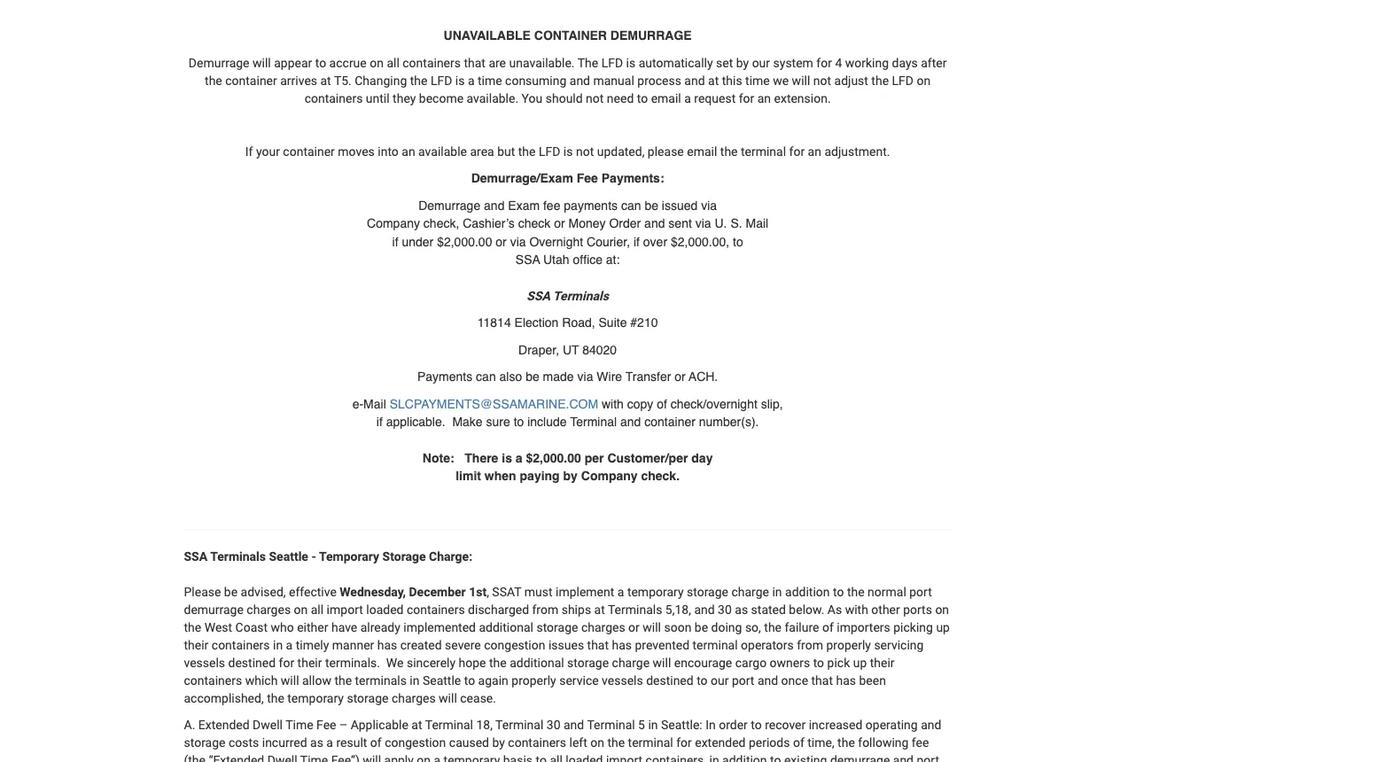 Task type: vqa. For each thing, say whether or not it's contained in the screenshot.
the rightmost "Mail"
yes



Task type: locate. For each thing, give the bounding box(es) containing it.
is
[[626, 56, 636, 70], [455, 73, 465, 88], [564, 144, 573, 159], [502, 451, 512, 465]]

4
[[835, 56, 842, 70]]

30 down 'service'
[[547, 718, 561, 733]]

unavailable container demurrage
[[444, 28, 692, 42]]

1 horizontal spatial import
[[606, 753, 643, 762]]

picking
[[894, 621, 933, 635]]

can left also
[[476, 370, 496, 384]]

2 horizontal spatial all
[[550, 753, 563, 762]]

available.
[[467, 91, 519, 106]]

demurrage inside demurrage will appear to accrue on all containers that are unavailable. the lfd is automatically set by our system for 4 working days after the container arrives at t5. changing the lfd is a time consuming and manual process and at this time we will not adjust the lfd on containers until they become available. you should not need to email a request for an extension.
[[189, 56, 249, 70]]

so,
[[745, 621, 761, 635]]

congestion inside the a. extended dwell time fee – applicable at terminal 18, terminal 30 and terminal 5 in seattle: in order to recover increased operating and storage costs incurred as a result of congestion caused by containers left on the terminal for extended periods of time, the following fee (the "extended dwell time fee") will apply on a temporary basis to all loaded import containers, in addition to existing demurrage and po
[[385, 736, 446, 750]]

time left the fee")
[[300, 753, 328, 762]]

0 horizontal spatial charges
[[247, 603, 291, 617]]

1 vertical spatial destined
[[646, 674, 694, 688]]

up right the pick
[[853, 656, 867, 671]]

at
[[320, 73, 331, 88], [708, 73, 719, 88], [594, 603, 605, 617], [412, 718, 422, 733]]

charges down ships
[[581, 621, 625, 635]]

from down failure
[[797, 638, 823, 653]]

1 vertical spatial our
[[711, 674, 729, 688]]

already
[[360, 621, 400, 635]]

0 horizontal spatial vessels
[[184, 656, 225, 671]]

1 vertical spatial time
[[300, 753, 328, 762]]

30
[[718, 603, 732, 617], [547, 718, 561, 733]]

company
[[367, 216, 420, 231], [581, 469, 638, 483]]

to inside demurrage and exam fee payments can be issued via company check, cashier's check or money order and sent via u. s. mail if under $2,000.00 or via overnight courier, if over $2,000.00, to ssa utah office at:
[[733, 235, 743, 249]]

loaded inside the a. extended dwell time fee – applicable at terminal 18, terminal 30 and terminal 5 in seattle: in order to recover increased operating and storage costs incurred as a result of congestion caused by containers left on the terminal for extended periods of time, the following fee (the "extended dwell time fee") will apply on a temporary basis to all loaded import containers, in addition to existing demurrage and po
[[566, 753, 603, 762]]

that inside demurrage will appear to accrue on all containers that are unavailable. the lfd is automatically set by our system for 4 working days after the container arrives at t5. changing the lfd is a time consuming and manual process and at this time we will not adjust the lfd on containers until they become available. you should not need to email a request for an extension.
[[464, 56, 486, 70]]

ssa up the election
[[527, 289, 550, 303]]

all inside the a. extended dwell time fee – applicable at terminal 18, terminal 30 and terminal 5 in seattle: in order to recover increased operating and storage costs incurred as a result of congestion caused by containers left on the terminal for extended periods of time, the following fee (the "extended dwell time fee") will apply on a temporary basis to all loaded import containers, in addition to existing demurrage and po
[[550, 753, 563, 762]]

with up "importers"
[[845, 603, 868, 617]]

a up the fee")
[[326, 736, 333, 750]]

terminal down doing
[[693, 638, 738, 653]]

0 horizontal spatial port
[[732, 674, 755, 688]]

1 vertical spatial port
[[732, 674, 755, 688]]

terminals.
[[325, 656, 380, 671]]

destined
[[228, 656, 276, 671], [646, 674, 694, 688]]

request
[[694, 91, 736, 106]]

1 horizontal spatial an
[[757, 91, 771, 106]]

1 horizontal spatial as
[[735, 603, 748, 617]]

area
[[470, 144, 494, 159]]

containers down coast
[[212, 638, 270, 653]]

for down extension.
[[789, 144, 805, 159]]

port up ports
[[909, 585, 932, 600]]

fee inside the a. extended dwell time fee – applicable at terminal 18, terminal 30 and terminal 5 in seattle: in order to recover increased operating and storage costs incurred as a result of congestion caused by containers left on the terminal for extended periods of time, the following fee (the "extended dwell time fee") will apply on a temporary basis to all loaded import containers, in addition to existing demurrage and po
[[316, 718, 336, 733]]

0 horizontal spatial 30
[[547, 718, 561, 733]]

containers
[[403, 56, 461, 70], [305, 91, 363, 106], [407, 603, 465, 617], [212, 638, 270, 653], [184, 674, 242, 688], [508, 736, 566, 750]]

to up the as
[[833, 585, 844, 600]]

containers inside the a. extended dwell time fee – applicable at terminal 18, terminal 30 and terminal 5 in seattle: in order to recover increased operating and storage costs incurred as a result of congestion caused by containers left on the terminal for extended periods of time, the following fee (the "extended dwell time fee") will apply on a temporary basis to all loaded import containers, in addition to existing demurrage and po
[[508, 736, 566, 750]]

will inside the a. extended dwell time fee – applicable at terminal 18, terminal 30 and terminal 5 in seattle: in order to recover increased operating and storage costs incurred as a result of congestion caused by containers left on the terminal for extended periods of time, the following fee (the "extended dwell time fee") will apply on a temporary basis to all loaded import containers, in addition to existing demurrage and po
[[363, 753, 381, 762]]

fee")
[[331, 753, 360, 762]]

soon
[[664, 621, 692, 635]]

on right ports
[[935, 603, 949, 617]]

0 horizontal spatial container
[[225, 73, 277, 88]]

1 horizontal spatial can
[[621, 198, 641, 212]]

1 time from the left
[[478, 73, 502, 88]]

1 vertical spatial from
[[797, 638, 823, 653]]

0 horizontal spatial email
[[651, 91, 681, 106]]

an inside demurrage will appear to accrue on all containers that are unavailable. the lfd is automatically set by our system for 4 working days after the container arrives at t5. changing the lfd is a time consuming and manual process and at this time we will not adjust the lfd on containers until they become available. you should not need to email a request for an extension.
[[757, 91, 771, 106]]

we
[[773, 73, 789, 88]]

order
[[719, 718, 748, 733]]

made
[[543, 370, 574, 384]]

at inside , ssat must implement a temporary storage charge in addition to the normal port demurrage charges on all import loaded containers discharged from ships at terminals 5,18, and 30 as stated below. as with other ports on the west coast who either have already implemented additional storage charges or will soon be doing so, the failure of importers picking up their containers in a timely manner has created severe congestion issues that has prevented terminal operators from properly servicing vessels destined for their terminals.  we sincerely hope the additional storage charge will encourage cargo owners to pick up their containers which will allow the terminals in seattle to again properly service vessels destined to our port and once that has been accomplished, the temporary storage charges will cease.
[[594, 603, 605, 617]]

time
[[478, 73, 502, 88], [745, 73, 770, 88]]

18,
[[476, 718, 493, 733]]

ssa inside demurrage and exam fee payments can be issued via company check, cashier's check or money order and sent via u. s. mail if under $2,000.00 or via overnight courier, if over $2,000.00, to ssa utah office at:
[[516, 253, 540, 267]]

pick
[[827, 656, 850, 671]]

also
[[499, 370, 522, 384]]

loaded up already
[[366, 603, 404, 617]]

destined down prevented
[[646, 674, 694, 688]]

per
[[585, 451, 604, 465]]

will down the result
[[363, 753, 381, 762]]

ach.
[[689, 370, 718, 384]]

at left t5.
[[320, 73, 331, 88]]

not left need
[[586, 91, 604, 106]]

time left we
[[745, 73, 770, 88]]

as
[[735, 603, 748, 617], [310, 736, 323, 750]]

issued
[[662, 198, 698, 212]]

as right incurred
[[310, 736, 323, 750]]

cease.
[[460, 691, 496, 706]]

dwell down incurred
[[267, 753, 297, 762]]

1 horizontal spatial by
[[563, 469, 578, 483]]

by
[[736, 56, 749, 70], [563, 469, 578, 483], [492, 736, 505, 750]]

0 vertical spatial congestion
[[484, 638, 545, 653]]

additional down discharged
[[479, 621, 533, 635]]

working
[[845, 56, 889, 70]]

demurrage inside , ssat must implement a temporary storage charge in addition to the normal port demurrage charges on all import loaded containers discharged from ships at terminals 5,18, and 30 as stated below. as with other ports on the west coast who either have already implemented additional storage charges or will soon be doing so, the failure of importers picking up their containers in a timely manner has created severe congestion issues that has prevented terminal operators from properly servicing vessels destined for their terminals.  we sincerely hope the additional storage charge will encourage cargo owners to pick up their containers which will allow the terminals in seattle to again properly service vessels destined to our port and once that has been accomplished, the temporary storage charges will cease.
[[184, 603, 244, 617]]

incurred
[[262, 736, 307, 750]]

operating
[[866, 718, 918, 733]]

addition up below.
[[785, 585, 830, 600]]

slip,
[[761, 397, 783, 411]]

must
[[524, 585, 553, 600]]

can
[[621, 198, 641, 212], [476, 370, 496, 384]]

0 horizontal spatial as
[[310, 736, 323, 750]]

west
[[204, 621, 232, 635]]

0 vertical spatial $2,000.00
[[437, 235, 492, 249]]

2 vertical spatial terminals
[[608, 603, 662, 617]]

can inside demurrage and exam fee payments can be issued via company check, cashier's check or money order and sent via u. s. mail if under $2,000.00 or via overnight courier, if over $2,000.00, to ssa utah office at:
[[621, 198, 641, 212]]

if inside e-mail slcpayments@ssamarine.com with copy of check/overnight slip, if applicable.  make sure to include terminal and container number(s).
[[376, 415, 383, 429]]

charge up stated
[[732, 585, 769, 600]]

for inside the a. extended dwell time fee – applicable at terminal 18, terminal 30 and terminal 5 in seattle: in order to recover increased operating and storage costs incurred as a result of congestion caused by containers left on the terminal for extended periods of time, the following fee (the "extended dwell time fee") will apply on a temporary basis to all loaded import containers, in addition to existing demurrage and po
[[676, 736, 692, 750]]

company up under
[[367, 216, 420, 231]]

containers down t5.
[[305, 91, 363, 106]]

2 horizontal spatial container
[[645, 415, 696, 429]]

container
[[225, 73, 277, 88], [283, 144, 335, 159], [645, 415, 696, 429]]

84020
[[582, 343, 617, 357]]

as up so,
[[735, 603, 748, 617]]

on right left
[[590, 736, 604, 750]]

0 vertical spatial port
[[909, 585, 932, 600]]

temporary up 5,18, on the left of page
[[627, 585, 684, 600]]

terminal down 5
[[628, 736, 673, 750]]

transfer
[[626, 370, 671, 384]]

a.
[[184, 718, 195, 733]]

the up 'they'
[[410, 73, 428, 88]]

addition
[[785, 585, 830, 600], [722, 753, 767, 762]]

terminal up per
[[570, 415, 617, 429]]

0 horizontal spatial demurrage
[[184, 603, 244, 617]]

as inside , ssat must implement a temporary storage charge in addition to the normal port demurrage charges on all import loaded containers discharged from ships at terminals 5,18, and 30 as stated below. as with other ports on the west coast who either have already implemented additional storage charges or will soon be doing so, the failure of importers picking up their containers in a timely manner has created severe congestion issues that has prevented terminal operators from properly servicing vessels destined for their terminals.  we sincerely hope the additional storage charge will encourage cargo owners to pick up their containers which will allow the terminals in seattle to again properly service vessels destined to our port and once that has been accomplished, the temporary storage charges will cease.
[[735, 603, 748, 617]]

seattle left the -
[[269, 550, 308, 564]]

1 vertical spatial email
[[687, 144, 717, 159]]

0 vertical spatial can
[[621, 198, 641, 212]]

storage
[[383, 550, 426, 564]]

ut
[[563, 343, 579, 357]]

2 vertical spatial container
[[645, 415, 696, 429]]

to right sure
[[514, 415, 524, 429]]

0 vertical spatial terminal
[[741, 144, 786, 159]]

time up available.
[[478, 73, 502, 88]]

1 horizontal spatial $2,000.00
[[526, 451, 581, 465]]

1 horizontal spatial demurrage
[[830, 753, 890, 762]]

and up cashier's
[[484, 198, 505, 212]]

fee inside demurrage and exam fee payments can be issued via company check, cashier's check or money order and sent via u. s. mail if under $2,000.00 or via overnight courier, if over $2,000.00, to ssa utah office at:
[[543, 198, 560, 212]]

terminals
[[553, 289, 609, 303], [210, 550, 266, 564], [608, 603, 662, 617]]

0 horizontal spatial $2,000.00
[[437, 235, 492, 249]]

vessels
[[184, 656, 225, 671], [602, 674, 643, 688]]

2 horizontal spatial that
[[811, 674, 833, 688]]

0 vertical spatial company
[[367, 216, 420, 231]]

in up stated
[[772, 585, 782, 600]]

with inside , ssat must implement a temporary storage charge in addition to the normal port demurrage charges on all import loaded containers discharged from ships at terminals 5,18, and 30 as stated below. as with other ports on the west coast who either have already implemented additional storage charges or will soon be doing so, the failure of importers picking up their containers in a timely manner has created severe congestion issues that has prevented terminal operators from properly servicing vessels destined for their terminals.  we sincerely hope the additional storage charge will encourage cargo owners to pick up their containers which will allow the terminals in seattle to again properly service vessels destined to our port and once that has been accomplished, the temporary storage charges will cease.
[[845, 603, 868, 617]]

ssat
[[492, 585, 521, 600]]

terminals up advised, at the left bottom of the page
[[210, 550, 266, 564]]

containers,
[[646, 753, 706, 762]]

demurrage up check,
[[418, 198, 480, 212]]

temporary inside the a. extended dwell time fee – applicable at terminal 18, terminal 30 and terminal 5 in seattle: in order to recover increased operating and storage costs incurred as a result of congestion caused by containers left on the terminal for extended periods of time, the following fee (the "extended dwell time fee") will apply on a temporary basis to all loaded import containers, in addition to existing demurrage and po
[[444, 753, 500, 762]]

1 horizontal spatial seattle
[[423, 674, 461, 688]]

note:   there is a $2,000.00 per customer/per day limit when paying by company check.
[[423, 451, 713, 483]]

which
[[245, 674, 278, 688]]

dwell
[[253, 718, 283, 733], [267, 753, 297, 762]]

extension.
[[774, 91, 831, 106]]

demurrage for the
[[189, 56, 249, 70]]

charge down prevented
[[612, 656, 650, 671]]

election
[[515, 316, 559, 330]]

1 horizontal spatial company
[[581, 469, 638, 483]]

2 vertical spatial that
[[811, 674, 833, 688]]

1 vertical spatial fee
[[316, 718, 336, 733]]

1 horizontal spatial properly
[[826, 638, 871, 653]]

0 vertical spatial demurrage
[[184, 603, 244, 617]]

2 vertical spatial ssa
[[184, 550, 207, 564]]

0 vertical spatial loaded
[[366, 603, 404, 617]]

an left adjustment.
[[808, 144, 822, 159]]

not up demurrage/exam fee payments:
[[576, 144, 594, 159]]

ssa for ssa terminals seattle - temporary storage charge:
[[184, 550, 207, 564]]

$2,000.00,
[[671, 235, 729, 249]]

seattle inside , ssat must implement a temporary storage charge in addition to the normal port demurrage charges on all import loaded containers discharged from ships at terminals 5,18, and 30 as stated below. as with other ports on the west coast who either have already implemented additional storage charges or will soon be doing so, the failure of importers picking up their containers in a timely manner has created severe congestion issues that has prevented terminal operators from properly servicing vessels destined for their terminals.  we sincerely hope the additional storage charge will encourage cargo owners to pick up their containers which will allow the terminals in seattle to again properly service vessels destined to our port and once that has been accomplished, the temporary storage charges will cease.
[[423, 674, 461, 688]]

0 horizontal spatial by
[[492, 736, 505, 750]]

1 vertical spatial ssa
[[527, 289, 550, 303]]

and down copy on the bottom left of page
[[620, 415, 641, 429]]

that left are
[[464, 56, 486, 70]]

demurrage/exam fee payments:
[[471, 171, 664, 185]]

0 vertical spatial charge
[[732, 585, 769, 600]]

1 vertical spatial can
[[476, 370, 496, 384]]

all right basis in the left of the page
[[550, 753, 563, 762]]

0 vertical spatial ssa
[[516, 253, 540, 267]]

terminals
[[355, 674, 407, 688]]

by down 18,
[[492, 736, 505, 750]]

fee
[[577, 171, 598, 185], [316, 718, 336, 733]]

system
[[773, 56, 813, 70]]

0 horizontal spatial mail
[[363, 397, 386, 411]]

demurrage inside the a. extended dwell time fee – applicable at terminal 18, terminal 30 and terminal 5 in seattle: in order to recover increased operating and storage costs incurred as a result of congestion caused by containers left on the terminal for extended periods of time, the following fee (the "extended dwell time fee") will apply on a temporary basis to all loaded import containers, in addition to existing demurrage and po
[[830, 753, 890, 762]]

1 vertical spatial terminals
[[210, 550, 266, 564]]

0 vertical spatial additional
[[479, 621, 533, 635]]

1 vertical spatial temporary
[[287, 691, 344, 706]]

time up incurred
[[286, 718, 313, 733]]

you
[[522, 91, 543, 106]]

accomplished,
[[184, 691, 264, 706]]

0 horizontal spatial has
[[377, 638, 397, 653]]

a inside "note:   there is a $2,000.00 per customer/per day limit when paying by company check."
[[516, 451, 523, 465]]

1 vertical spatial vessels
[[602, 674, 643, 688]]

is up demurrage/exam fee payments:
[[564, 144, 573, 159]]

1 horizontal spatial from
[[797, 638, 823, 653]]

charges
[[247, 603, 291, 617], [581, 621, 625, 635], [392, 691, 436, 706]]

0 horizontal spatial all
[[311, 603, 324, 617]]

1 vertical spatial as
[[310, 736, 323, 750]]

30 up doing
[[718, 603, 732, 617]]

of down the as
[[822, 621, 834, 635]]

to inside e-mail slcpayments@ssamarine.com with copy of check/overnight slip, if applicable.  make sure to include terminal and container number(s).
[[514, 415, 524, 429]]

mail inside demurrage and exam fee payments can be issued via company check, cashier's check or money order and sent via u. s. mail if under $2,000.00 or via overnight courier, if over $2,000.00, to ssa utah office at:
[[746, 216, 769, 231]]

2 horizontal spatial by
[[736, 56, 749, 70]]

fee down operating
[[912, 736, 929, 750]]

1 vertical spatial charges
[[581, 621, 625, 635]]

be right soon
[[695, 621, 708, 635]]

demurrage inside demurrage and exam fee payments can be issued via company check, cashier's check or money order and sent via u. s. mail if under $2,000.00 or via overnight courier, if over $2,000.00, to ssa utah office at:
[[418, 198, 480, 212]]

the down stated
[[764, 621, 782, 635]]

has left prevented
[[612, 638, 632, 653]]

temporary down allow at the left
[[287, 691, 344, 706]]

on up changing
[[370, 56, 384, 70]]

payments:
[[602, 171, 664, 185]]

0 horizontal spatial fee
[[543, 198, 560, 212]]

1 horizontal spatial email
[[687, 144, 717, 159]]

temporary
[[627, 585, 684, 600], [287, 691, 344, 706], [444, 753, 500, 762]]

1 vertical spatial up
[[853, 656, 867, 671]]

1 vertical spatial addition
[[722, 753, 767, 762]]

can up order
[[621, 198, 641, 212]]

terminal inside e-mail slcpayments@ssamarine.com with copy of check/overnight slip, if applicable.  make sure to include terminal and container number(s).
[[570, 415, 617, 429]]

"extended
[[209, 753, 264, 762]]

1 horizontal spatial 30
[[718, 603, 732, 617]]

destined up which
[[228, 656, 276, 671]]

all up changing
[[387, 56, 400, 70]]

storage inside the a. extended dwell time fee – applicable at terminal 18, terminal 30 and terminal 5 in seattle: in order to recover increased operating and storage costs incurred as a result of congestion caused by containers left on the terminal for extended periods of time, the following fee (the "extended dwell time fee") will apply on a temporary basis to all loaded import containers, in addition to existing demurrage and po
[[184, 736, 226, 750]]

1 horizontal spatial addition
[[785, 585, 830, 600]]

0 horizontal spatial addition
[[722, 753, 767, 762]]

addition inside the a. extended dwell time fee – applicable at terminal 18, terminal 30 and terminal 5 in seattle: in order to recover increased operating and storage costs incurred as a result of congestion caused by containers left on the terminal for extended periods of time, the following fee (the "extended dwell time fee") will apply on a temporary basis to all loaded import containers, in addition to existing demurrage and po
[[722, 753, 767, 762]]

0 horizontal spatial import
[[327, 603, 363, 617]]

0 vertical spatial time
[[286, 718, 313, 733]]

port down cargo
[[732, 674, 755, 688]]

container
[[534, 28, 607, 42]]

0 vertical spatial all
[[387, 56, 400, 70]]

if left make
[[376, 415, 383, 429]]

1 horizontal spatial congestion
[[484, 638, 545, 653]]

via
[[701, 198, 717, 212], [695, 216, 711, 231], [510, 235, 526, 249], [577, 370, 593, 384]]

be
[[645, 198, 658, 212], [526, 370, 539, 384], [224, 585, 238, 600], [695, 621, 708, 635]]

30 inside the a. extended dwell time fee – applicable at terminal 18, terminal 30 and terminal 5 in seattle: in order to recover increased operating and storage costs incurred as a result of congestion caused by containers left on the terminal for extended periods of time, the following fee (the "extended dwell time fee") will apply on a temporary basis to all loaded import containers, in addition to existing demurrage and po
[[547, 718, 561, 733]]

their up been
[[870, 656, 895, 671]]

container down appear
[[225, 73, 277, 88]]

0 vertical spatial import
[[327, 603, 363, 617]]

in
[[706, 718, 716, 733]]

either
[[297, 621, 328, 635]]

2 horizontal spatial terminal
[[741, 144, 786, 159]]

if
[[245, 144, 253, 159]]

properly right again
[[512, 674, 556, 688]]

slcpayments@ssamarine.com
[[390, 397, 598, 411]]

at inside the a. extended dwell time fee – applicable at terminal 18, terminal 30 and terminal 5 in seattle: in order to recover increased operating and storage costs incurred as a result of congestion caused by containers left on the terminal for extended periods of time, the following fee (the "extended dwell time fee") will apply on a temporary basis to all loaded import containers, in addition to existing demurrage and po
[[412, 718, 422, 733]]

vessels down west
[[184, 656, 225, 671]]

ssa for ssa terminals
[[527, 289, 550, 303]]

0 vertical spatial destined
[[228, 656, 276, 671]]

1 vertical spatial demurrage
[[830, 753, 890, 762]]

up right picking
[[936, 621, 950, 635]]

2 vertical spatial by
[[492, 736, 505, 750]]

seattle
[[269, 550, 308, 564], [423, 674, 461, 688]]

of down applicable
[[370, 736, 382, 750]]

be left issued
[[645, 198, 658, 212]]

time
[[286, 718, 313, 733], [300, 753, 328, 762]]

1 horizontal spatial demurrage
[[418, 198, 480, 212]]

1 vertical spatial loaded
[[566, 753, 603, 762]]

1 vertical spatial mail
[[363, 397, 386, 411]]

terminal down extension.
[[741, 144, 786, 159]]

charges down advised, at the left bottom of the page
[[247, 603, 291, 617]]

0 horizontal spatial charge
[[612, 656, 650, 671]]

by inside the a. extended dwell time fee – applicable at terminal 18, terminal 30 and terminal 5 in seattle: in order to recover increased operating and storage costs incurred as a result of congestion caused by containers left on the terminal for extended periods of time, the following fee (the "extended dwell time fee") will apply on a temporary basis to all loaded import containers, in addition to existing demurrage and po
[[492, 736, 505, 750]]

0 vertical spatial charges
[[247, 603, 291, 617]]

0 horizontal spatial their
[[184, 638, 209, 653]]

0 horizontal spatial properly
[[512, 674, 556, 688]]

terminal up 'caused'
[[425, 718, 473, 733]]

terminal inside the a. extended dwell time fee – applicable at terminal 18, terminal 30 and terminal 5 in seattle: in order to recover increased operating and storage costs incurred as a result of congestion caused by containers left on the terminal for extended periods of time, the following fee (the "extended dwell time fee") will apply on a temporary basis to all loaded import containers, in addition to existing demurrage and po
[[628, 736, 673, 750]]

include
[[528, 415, 567, 429]]

2 horizontal spatial temporary
[[627, 585, 684, 600]]

company inside demurrage and exam fee payments can be issued via company check, cashier's check or money order and sent via u. s. mail if under $2,000.00 or via overnight courier, if over $2,000.00, to ssa utah office at:
[[367, 216, 420, 231]]

0 horizontal spatial an
[[402, 144, 415, 159]]

0 horizontal spatial if
[[376, 415, 383, 429]]

check.
[[641, 469, 680, 483]]

manual
[[593, 73, 634, 88]]

1 horizontal spatial charges
[[392, 691, 436, 706]]

and down the
[[570, 73, 590, 88]]

but
[[497, 144, 515, 159]]

will left appear
[[253, 56, 271, 70]]

additional down issues
[[510, 656, 564, 671]]

$2,000.00 up paying
[[526, 451, 581, 465]]

0 vertical spatial demurrage
[[189, 56, 249, 70]]

0 vertical spatial 30
[[718, 603, 732, 617]]

0 vertical spatial from
[[532, 603, 559, 617]]

lfd down the days
[[892, 73, 914, 88]]

become
[[419, 91, 464, 106]]



Task type: describe. For each thing, give the bounding box(es) containing it.
1 vertical spatial container
[[283, 144, 335, 159]]

all inside , ssat must implement a temporary storage charge in addition to the normal port demurrage charges on all import loaded containers discharged from ships at terminals 5,18, and 30 as stated below. as with other ports on the west coast who either have already implemented additional storage charges or will soon be doing so, the failure of importers picking up their containers in a timely manner has created severe congestion issues that has prevented terminal operators from properly servicing vessels destined for their terminals.  we sincerely hope the additional storage charge will encourage cargo owners to pick up their containers which will allow the terminals in seattle to again properly service vessels destined to our port and once that has been accomplished, the temporary storage charges will cease.
[[311, 603, 324, 617]]

u.
[[715, 216, 727, 231]]

and down following
[[893, 753, 914, 762]]

0 horizontal spatial can
[[476, 370, 496, 384]]

service
[[559, 674, 599, 688]]

and inside e-mail slcpayments@ssamarine.com with copy of check/overnight slip, if applicable.  make sure to include terminal and container number(s).
[[620, 415, 641, 429]]

e-mail slcpayments@ssamarine.com with copy of check/overnight slip, if applicable.  make sure to include terminal and container number(s).
[[352, 397, 783, 429]]

via left u.
[[695, 216, 711, 231]]

timely
[[296, 638, 329, 653]]

temporary
[[319, 550, 379, 564]]

suite
[[599, 316, 627, 330]]

appear
[[274, 56, 312, 70]]

in down who
[[273, 638, 283, 653]]

lfd up demurrage/exam fee payments:
[[539, 144, 560, 159]]

in down sincerely
[[410, 674, 420, 688]]

a down who
[[286, 638, 293, 653]]

the right left
[[607, 736, 625, 750]]

applicable
[[351, 718, 408, 733]]

consuming
[[505, 73, 567, 88]]

2 horizontal spatial has
[[836, 674, 856, 688]]

order
[[609, 216, 641, 231]]

0 vertical spatial fee
[[577, 171, 598, 185]]

the down 'working'
[[871, 73, 889, 88]]

the down request
[[720, 144, 738, 159]]

to left accrue
[[315, 56, 326, 70]]

your
[[256, 144, 280, 159]]

0 vertical spatial dwell
[[253, 718, 283, 733]]

1 horizontal spatial their
[[297, 656, 322, 671]]

0 horizontal spatial destined
[[228, 656, 276, 671]]

unavailable
[[444, 28, 531, 42]]

containers up accomplished,
[[184, 674, 242, 688]]

hope
[[459, 656, 486, 671]]

terminals for ssa terminals seattle - temporary storage charge:
[[210, 550, 266, 564]]

0 horizontal spatial from
[[532, 603, 559, 617]]

1 vertical spatial dwell
[[267, 753, 297, 762]]

5
[[638, 718, 645, 733]]

servicing
[[874, 638, 924, 653]]

exam
[[508, 198, 540, 212]]

1 horizontal spatial has
[[612, 638, 632, 653]]

2 time from the left
[[745, 73, 770, 88]]

periods
[[749, 736, 790, 750]]

to right basis in the left of the page
[[536, 753, 547, 762]]

demurrage and exam fee payments can be issued via company check, cashier's check or money order and sent via u. s. mail if under $2,000.00 or via overnight courier, if over $2,000.00, to ssa utah office at:
[[367, 198, 769, 267]]

a right implement
[[618, 585, 624, 600]]

mail inside e-mail slcpayments@ssamarine.com with copy of check/overnight slip, if applicable.  make sure to include terminal and container number(s).
[[363, 397, 386, 411]]

who
[[271, 621, 294, 635]]

and down automatically
[[684, 73, 705, 88]]

make
[[452, 415, 483, 429]]

and right operating
[[921, 718, 942, 733]]

if your container moves into an available area but the lfd is not updated, please email the terminal for an adjustment.
[[245, 144, 890, 159]]

is up manual
[[626, 56, 636, 70]]

ssa terminals seattle - temporary storage charge:
[[184, 550, 472, 564]]

or up the overnight
[[554, 216, 565, 231]]

t5.
[[334, 73, 352, 88]]

by inside "note:   there is a $2,000.00 per customer/per day limit when paying by company check."
[[563, 469, 578, 483]]

our inside demurrage will appear to accrue on all containers that are unavailable. the lfd is automatically set by our system for 4 working days after the container arrives at t5. changing the lfd is a time consuming and manual process and at this time we will not adjust the lfd on containers until they become available. you should not need to email a request for an extension.
[[752, 56, 770, 70]]

via up u.
[[701, 198, 717, 212]]

0 vertical spatial vessels
[[184, 656, 225, 671]]

1 horizontal spatial vessels
[[602, 674, 643, 688]]

addition inside , ssat must implement a temporary storage charge in addition to the normal port demurrage charges on all import loaded containers discharged from ships at terminals 5,18, and 30 as stated below. as with other ports on the west coast who either have already implemented additional storage charges or will soon be doing so, the failure of importers picking up their containers in a timely manner has created severe congestion issues that has prevented terminal operators from properly servicing vessels destined for their terminals.  we sincerely hope the additional storage charge will encourage cargo owners to pick up their containers which will allow the terminals in seattle to again properly service vessels destined to our port and once that has been accomplished, the temporary storage charges will cease.
[[785, 585, 830, 600]]

$2,000.00 inside "note:   there is a $2,000.00 per customer/per day limit when paying by company check."
[[526, 451, 581, 465]]

the up again
[[489, 656, 507, 671]]

fee inside the a. extended dwell time fee – applicable at terminal 18, terminal 30 and terminal 5 in seattle: in order to recover increased operating and storage costs incurred as a result of congestion caused by containers left on the terminal for extended periods of time, the following fee (the "extended dwell time fee") will apply on a temporary basis to all loaded import containers, in addition to existing demurrage and po
[[912, 736, 929, 750]]

storage up issues
[[537, 621, 578, 635]]

containers down december
[[407, 603, 465, 617]]

ssa terminals
[[527, 289, 609, 303]]

2 horizontal spatial an
[[808, 144, 822, 159]]

a. extended dwell time fee – applicable at terminal 18, terminal 30 and terminal 5 in seattle: in order to recover increased operating and storage costs incurred as a result of congestion caused by containers left on the terminal for extended periods of time, the following fee (the "extended dwell time fee") will apply on a temporary basis to all loaded import containers, in addition to existing demurrage and po
[[184, 718, 942, 762]]

is inside "note:   there is a $2,000.00 per customer/per day limit when paying by company check."
[[502, 451, 512, 465]]

after
[[921, 56, 947, 70]]

for down this
[[739, 91, 754, 106]]

storage up 'service'
[[567, 656, 609, 671]]

should
[[546, 91, 583, 106]]

import inside , ssat must implement a temporary storage charge in addition to the normal port demurrage charges on all import loaded containers discharged from ships at terminals 5,18, and 30 as stated below. as with other ports on the west coast who either have already implemented additional storage charges or will soon be doing so, the failure of importers picking up their containers in a timely manner has created severe congestion issues that has prevented terminal operators from properly servicing vessels destined for their terminals.  we sincerely hope the additional storage charge will encourage cargo owners to pick up their containers which will allow the terminals in seattle to again properly service vessels destined to our port and once that has been accomplished, the temporary storage charges will cease.
[[327, 603, 363, 617]]

changing
[[355, 73, 407, 88]]

will left cease.
[[439, 691, 457, 706]]

to down "hope"
[[464, 674, 475, 688]]

charge:
[[429, 550, 472, 564]]

1 horizontal spatial charge
[[732, 585, 769, 600]]

as
[[828, 603, 842, 617]]

11814
[[477, 316, 511, 330]]

below.
[[789, 603, 825, 617]]

via down 'check'
[[510, 235, 526, 249]]

s.
[[731, 216, 742, 231]]

2 vertical spatial not
[[576, 144, 594, 159]]

$2,000.00 inside demurrage and exam fee payments can be issued via company check, cashier's check or money order and sent via u. s. mail if under $2,000.00 or via overnight courier, if over $2,000.00, to ssa utah office at:
[[437, 235, 492, 249]]

will down prevented
[[653, 656, 671, 671]]

discharged
[[468, 603, 529, 617]]

recover
[[765, 718, 806, 733]]

on right the apply
[[417, 753, 431, 762]]

in down extended
[[709, 753, 719, 762]]

1 vertical spatial additional
[[510, 656, 564, 671]]

on down after
[[917, 73, 931, 88]]

the down which
[[267, 691, 284, 706]]

unavailable.
[[509, 56, 575, 70]]

2 horizontal spatial if
[[634, 235, 640, 249]]

terminal up basis in the left of the page
[[495, 718, 544, 733]]

and up over
[[644, 216, 665, 231]]

there
[[465, 451, 498, 465]]

failure
[[785, 621, 819, 635]]

for left 4
[[817, 56, 832, 70]]

at up request
[[708, 73, 719, 88]]

be right please
[[224, 585, 238, 600]]

and right 5,18, on the left of page
[[694, 603, 715, 617]]

please
[[648, 144, 684, 159]]

1 vertical spatial not
[[586, 91, 604, 106]]

be inside demurrage and exam fee payments can be issued via company check, cashier's check or money order and sent via u. s. mail if under $2,000.00 or via overnight courier, if over $2,000.00, to ssa utah office at:
[[645, 198, 658, 212]]

via left wire
[[577, 370, 593, 384]]

is up become in the left of the page
[[455, 73, 465, 88]]

1 horizontal spatial if
[[392, 235, 398, 249]]

container inside e-mail slcpayments@ssamarine.com with copy of check/overnight slip, if applicable.  make sure to include terminal and container number(s).
[[645, 415, 696, 429]]

or inside , ssat must implement a temporary storage charge in addition to the normal port demurrage charges on all import loaded containers discharged from ships at terminals 5,18, and 30 as stated below. as with other ports on the west coast who either have already implemented additional storage charges or will soon be doing so, the failure of importers picking up their containers in a timely manner has created severe congestion issues that has prevented terminal operators from properly servicing vessels destined for their terminals.  we sincerely hope the additional storage charge will encourage cargo owners to pick up their containers which will allow the terminals in seattle to again properly service vessels destined to our port and once that has been accomplished, the temporary storage charges will cease.
[[628, 621, 640, 635]]

the left normal
[[847, 585, 865, 600]]

december
[[409, 585, 466, 600]]

demurrage will appear to accrue on all containers that are unavailable. the lfd is automatically set by our system for 4 working days after the container arrives at t5. changing the lfd is a time consuming and manual process and at this time we will not adjust the lfd on containers until they become available. you should not need to email a request for an extension.
[[189, 56, 947, 106]]

and down cargo
[[758, 674, 778, 688]]

at:
[[606, 253, 620, 267]]

under
[[402, 235, 434, 249]]

1 horizontal spatial that
[[587, 638, 609, 653]]

sure
[[486, 415, 510, 429]]

created
[[400, 638, 442, 653]]

operators
[[741, 638, 794, 653]]

draper, ut 84020
[[519, 343, 617, 357]]

all inside demurrage will appear to accrue on all containers that are unavailable. the lfd is automatically set by our system for 4 working days after the container arrives at t5. changing the lfd is a time consuming and manual process and at this time we will not adjust the lfd on containers until they become available. you should not need to email a request for an extension.
[[387, 56, 400, 70]]

1 vertical spatial properly
[[512, 674, 556, 688]]

process
[[637, 73, 681, 88]]

ships
[[562, 603, 591, 617]]

the down terminals.
[[334, 674, 352, 688]]

or left ach.
[[675, 370, 686, 384]]

result
[[336, 736, 367, 750]]

as inside the a. extended dwell time fee – applicable at terminal 18, terminal 30 and terminal 5 in seattle: in order to recover increased operating and storage costs incurred as a result of congestion caused by containers left on the terminal for extended periods of time, the following fee (the "extended dwell time fee") will apply on a temporary basis to all loaded import containers, in addition to existing demurrage and po
[[310, 736, 323, 750]]

customer/per
[[607, 451, 688, 465]]

terminals inside , ssat must implement a temporary storage charge in addition to the normal port demurrage charges on all import loaded containers discharged from ships at terminals 5,18, and 30 as stated below. as with other ports on the west coast who either have already implemented additional storage charges or will soon be doing so, the failure of importers picking up their containers in a timely manner has created severe congestion issues that has prevented terminal operators from properly servicing vessels destined for their terminals.  we sincerely hope the additional storage charge will encourage cargo owners to pick up their containers which will allow the terminals in seattle to again properly service vessels destined to our port and once that has been accomplished, the temporary storage charges will cease.
[[608, 603, 662, 617]]

our inside , ssat must implement a temporary storage charge in addition to the normal port demurrage charges on all import loaded containers discharged from ships at terminals 5,18, and 30 as stated below. as with other ports on the west coast who either have already implemented additional storage charges or will soon be doing so, the failure of importers picking up their containers in a timely manner has created severe congestion issues that has prevented terminal operators from properly servicing vessels destined for their terminals.  we sincerely hope the additional storage charge will encourage cargo owners to pick up their containers which will allow the terminals in seattle to again properly service vessels destined to our port and once that has been accomplished, the temporary storage charges will cease.
[[711, 674, 729, 688]]

implemented
[[404, 621, 476, 635]]

storage up 5,18, on the left of page
[[687, 585, 728, 600]]

the down the increased at the right bottom
[[838, 736, 855, 750]]

be right also
[[526, 370, 539, 384]]

#210
[[630, 316, 658, 330]]

when
[[485, 469, 516, 483]]

to left the pick
[[813, 656, 824, 671]]

0 horizontal spatial seattle
[[269, 550, 308, 564]]

a right the apply
[[434, 753, 441, 762]]

courier,
[[587, 235, 630, 249]]

terminals for ssa terminals
[[553, 289, 609, 303]]

0 vertical spatial up
[[936, 621, 950, 635]]

by inside demurrage will appear to accrue on all containers that are unavailable. the lfd is automatically set by our system for 4 working days after the container arrives at t5. changing the lfd is a time consuming and manual process and at this time we will not adjust the lfd on containers until they become available. you should not need to email a request for an extension.
[[736, 56, 749, 70]]

containers up become in the left of the page
[[403, 56, 461, 70]]

the right but
[[518, 144, 536, 159]]

seattle:
[[661, 718, 703, 733]]

extended
[[198, 718, 250, 733]]

to down "periods"
[[770, 753, 781, 762]]

to up "periods"
[[751, 718, 762, 733]]

draper,
[[519, 343, 559, 357]]

terminal inside , ssat must implement a temporary storage charge in addition to the normal port demurrage charges on all import loaded containers discharged from ships at terminals 5,18, and 30 as stated below. as with other ports on the west coast who either have already implemented additional storage charges or will soon be doing so, the failure of importers picking up their containers in a timely manner has created severe congestion issues that has prevented terminal operators from properly servicing vessels destined for their terminals.  we sincerely hope the additional storage charge will encourage cargo owners to pick up their containers which will allow the terminals in seattle to again properly service vessels destined to our port and once that has been accomplished, the temporary storage charges will cease.
[[693, 638, 738, 653]]

of up existing
[[793, 736, 804, 750]]

will up prevented
[[643, 621, 661, 635]]

effective
[[289, 585, 337, 600]]

implement
[[556, 585, 614, 600]]

the left west
[[184, 621, 201, 635]]

advised,
[[241, 585, 286, 600]]

this
[[722, 73, 742, 88]]

or down cashier's
[[496, 235, 507, 249]]

ports
[[903, 603, 932, 617]]

container inside demurrage will appear to accrue on all containers that are unavailable. the lfd is automatically set by our system for 4 working days after the container arrives at t5. changing the lfd is a time consuming and manual process and at this time we will not adjust the lfd on containers until they become available. you should not need to email a request for an extension.
[[225, 73, 277, 88]]

of inside e-mail slcpayments@ssamarine.com with copy of check/overnight slip, if applicable.  make sure to include terminal and container number(s).
[[657, 397, 667, 411]]

0 vertical spatial not
[[813, 73, 831, 88]]

check,
[[424, 216, 459, 231]]

will left allow at the left
[[281, 674, 299, 688]]

wednesday,
[[340, 585, 406, 600]]

accrue
[[329, 56, 367, 70]]

extended
[[695, 736, 746, 750]]

congestion inside , ssat must implement a temporary storage charge in addition to the normal port demurrage charges on all import loaded containers discharged from ships at terminals 5,18, and 30 as stated below. as with other ports on the west coast who either have already implemented additional storage charges or will soon be doing so, the failure of importers picking up their containers in a timely manner has created severe congestion issues that has prevented terminal operators from properly servicing vessels destined for their terminals.  we sincerely hope the additional storage charge will encourage cargo owners to pick up their containers which will allow the terminals in seattle to again properly service vessels destined to our port and once that has been accomplished, the temporary storage charges will cease.
[[484, 638, 545, 653]]

5,18,
[[665, 603, 691, 617]]

0 horizontal spatial temporary
[[287, 691, 344, 706]]

be inside , ssat must implement a temporary storage charge in addition to the normal port demurrage charges on all import loaded containers discharged from ships at terminals 5,18, and 30 as stated below. as with other ports on the west coast who either have already implemented additional storage charges or will soon be doing so, the failure of importers picking up their containers in a timely manner has created severe congestion issues that has prevented terminal operators from properly servicing vessels destined for their terminals.  we sincerely hope the additional storage charge will encourage cargo owners to pick up their containers which will allow the terminals in seattle to again properly service vessels destined to our port and once that has been accomplished, the temporary storage charges will cease.
[[695, 621, 708, 635]]

to right need
[[637, 91, 648, 106]]

prevented
[[635, 638, 690, 653]]

demurrage
[[610, 28, 692, 42]]

on up either
[[294, 603, 308, 617]]

of inside , ssat must implement a temporary storage charge in addition to the normal port demurrage charges on all import loaded containers discharged from ships at terminals 5,18, and 30 as stated below. as with other ports on the west coast who either have already implemented additional storage charges or will soon be doing so, the failure of importers picking up their containers in a timely manner has created severe congestion issues that has prevented terminal operators from properly servicing vessels destined for their terminals.  we sincerely hope the additional storage charge will encourage cargo owners to pick up their containers which will allow the terminals in seattle to again properly service vessels destined to our port and once that has been accomplished, the temporary storage charges will cease.
[[822, 621, 834, 635]]

a left request
[[684, 91, 691, 106]]

payments
[[564, 198, 618, 212]]

loaded inside , ssat must implement a temporary storage charge in addition to the normal port demurrage charges on all import loaded containers discharged from ships at terminals 5,18, and 30 as stated below. as with other ports on the west coast who either have already implemented additional storage charges or will soon be doing so, the failure of importers picking up their containers in a timely manner has created severe congestion issues that has prevented terminal operators from properly servicing vessels destined for their terminals.  we sincerely hope the additional storage charge will encourage cargo owners to pick up their containers which will allow the terminals in seattle to again properly service vessels destined to our port and once that has been accomplished, the temporary storage charges will cease.
[[366, 603, 404, 617]]

import inside the a. extended dwell time fee – applicable at terminal 18, terminal 30 and terminal 5 in seattle: in order to recover increased operating and storage costs incurred as a result of congestion caused by containers left on the terminal for extended periods of time, the following fee (the "extended dwell time fee") will apply on a temporary basis to all loaded import containers, in addition to existing demurrage and po
[[606, 753, 643, 762]]

2 vertical spatial charges
[[392, 691, 436, 706]]

and up left
[[564, 718, 584, 733]]

wire
[[597, 370, 622, 384]]

in right 5
[[648, 718, 658, 733]]

adjustment.
[[825, 144, 890, 159]]

0 horizontal spatial up
[[853, 656, 867, 671]]

doing
[[711, 621, 742, 635]]

with inside e-mail slcpayments@ssamarine.com with copy of check/overnight slip, if applicable.  make sure to include terminal and container number(s).
[[602, 397, 624, 411]]

terminal left 5
[[587, 718, 635, 733]]

2 horizontal spatial charges
[[581, 621, 625, 635]]

to down encourage
[[697, 674, 708, 688]]

the left arrives
[[205, 73, 222, 88]]

storage down terminals
[[347, 691, 389, 706]]

slcpayments@ssamarine.com link
[[390, 397, 598, 411]]

until
[[366, 91, 390, 106]]

2 horizontal spatial their
[[870, 656, 895, 671]]

lfd up manual
[[601, 56, 623, 70]]

owners
[[770, 656, 810, 671]]

increased
[[809, 718, 863, 733]]

lfd up become in the left of the page
[[431, 73, 452, 88]]

1 horizontal spatial port
[[909, 585, 932, 600]]

existing
[[784, 753, 827, 762]]

days
[[892, 56, 918, 70]]

email inside demurrage will appear to accrue on all containers that are unavailable. the lfd is automatically set by our system for 4 working days after the container arrives at t5. changing the lfd is a time consuming and manual process and at this time we will not adjust the lfd on containers until they become available. you should not need to email a request for an extension.
[[651, 91, 681, 106]]

30 inside , ssat must implement a temporary storage charge in addition to the normal port demurrage charges on all import loaded containers discharged from ships at terminals 5,18, and 30 as stated below. as with other ports on the west coast who either have already implemented additional storage charges or will soon be doing so, the failure of importers picking up their containers in a timely manner has created severe congestion issues that has prevented terminal operators from properly servicing vessels destined for their terminals.  we sincerely hope the additional storage charge will encourage cargo owners to pick up their containers which will allow the terminals in seattle to again properly service vessels destined to our port and once that has been accomplished, the temporary storage charges will cease.
[[718, 603, 732, 617]]

will up extension.
[[792, 73, 810, 88]]

a up available.
[[468, 73, 475, 88]]

encourage
[[674, 656, 732, 671]]

for inside , ssat must implement a temporary storage charge in addition to the normal port demurrage charges on all import loaded containers discharged from ships at terminals 5,18, and 30 as stated below. as with other ports on the west coast who either have already implemented additional storage charges or will soon be doing so, the failure of importers picking up their containers in a timely manner has created severe congestion issues that has prevented terminal operators from properly servicing vessels destined for their terminals.  we sincerely hope the additional storage charge will encourage cargo owners to pick up their containers which will allow the terminals in seattle to again properly service vessels destined to our port and once that has been accomplished, the temporary storage charges will cease.
[[279, 656, 294, 671]]

1 vertical spatial charge
[[612, 656, 650, 671]]

demurrage for $2,000.00
[[418, 198, 480, 212]]

the
[[578, 56, 598, 70]]

apply
[[384, 753, 414, 762]]

company inside "note:   there is a $2,000.00 per customer/per day limit when paying by company check."
[[581, 469, 638, 483]]



